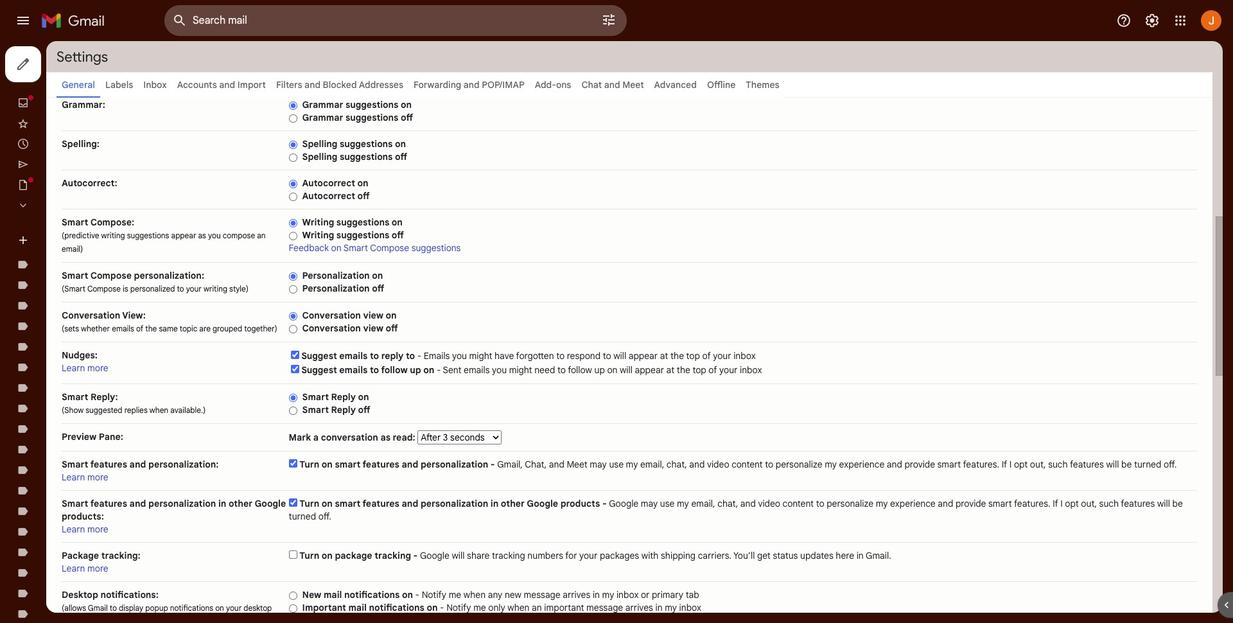 Task type: describe. For each thing, give the bounding box(es) containing it.
0 horizontal spatial i
[[1010, 459, 1012, 470]]

style)
[[229, 284, 249, 294]]

smart inside google may use my email, chat, and video content to personalize my experience and provide smart features. if i opt out, such features will be turned off.
[[989, 498, 1012, 509]]

products
[[561, 498, 600, 509]]

spelling for spelling suggestions on
[[302, 138, 338, 150]]

forgotten
[[516, 350, 554, 362]]

chat, inside google may use my email, chat, and video content to personalize my experience and provide smart features. if i opt out, such features will be turned off.
[[718, 498, 738, 509]]

chat and meet link
[[582, 79, 644, 91]]

smart compose: (predictive writing suggestions appear as you compose an email)
[[62, 217, 266, 254]]

suggestions for writing suggestions on
[[337, 217, 390, 228]]

suggest emails to follow up on - sent emails you might need to follow up on will appear at the top of your inbox
[[301, 364, 762, 376]]

package
[[62, 550, 99, 562]]

0 horizontal spatial opt
[[1014, 459, 1028, 470]]

suggest for suggest emails to follow up on - sent emails you might need to follow up on will appear at the top of your inbox
[[301, 364, 337, 376]]

topic
[[180, 324, 197, 333]]

New mail notifications on radio
[[289, 591, 297, 601]]

(sets
[[62, 324, 79, 333]]

autocorrect for autocorrect off
[[302, 190, 355, 202]]

conversation view on
[[302, 310, 397, 321]]

grammar for grammar suggestions on
[[302, 99, 343, 111]]

0 vertical spatial compose
[[370, 242, 409, 254]]

2 vertical spatial of
[[709, 364, 717, 376]]

package tracking: learn more
[[62, 550, 140, 574]]

desktop
[[244, 603, 272, 613]]

features inside smart features and personalization: learn more
[[90, 459, 127, 470]]

add-ons
[[535, 79, 571, 91]]

labels link
[[105, 79, 133, 91]]

mark a conversation as read:
[[289, 432, 418, 443]]

search mail image
[[168, 9, 191, 32]]

spelling suggestions on
[[302, 138, 406, 150]]

suggestions inside smart compose: (predictive writing suggestions appear as you compose an email)
[[127, 231, 169, 240]]

forwarding
[[414, 79, 461, 91]]

grouped
[[213, 324, 242, 333]]

preview
[[62, 431, 97, 443]]

Writing suggestions off radio
[[289, 231, 297, 241]]

preview pane:
[[62, 431, 123, 443]]

view for off
[[363, 323, 384, 334]]

google inside google may use my email, chat, and video content to personalize my experience and provide smart features. if i opt out, such features will be turned off.
[[609, 498, 639, 509]]

available.)
[[170, 405, 206, 415]]

add-
[[535, 79, 556, 91]]

2 up from the left
[[595, 364, 605, 376]]

conversation for conversation view on
[[302, 310, 361, 321]]

respond
[[567, 350, 601, 362]]

gmail.
[[866, 550, 892, 562]]

suggestions for grammar suggestions on
[[346, 99, 399, 111]]

grammar suggestions on
[[302, 99, 412, 111]]

advanced
[[654, 79, 697, 91]]

Spelling suggestions on radio
[[289, 140, 297, 150]]

general link
[[62, 79, 95, 91]]

autocorrect off
[[302, 190, 370, 202]]

ons
[[556, 79, 571, 91]]

1 tracking from the left
[[375, 550, 411, 562]]

smart reply on
[[302, 391, 369, 403]]

content inside google may use my email, chat, and video content to personalize my experience and provide smart features. if i opt out, such features will be turned off.
[[783, 498, 814, 509]]

0 vertical spatial if
[[1002, 459, 1008, 470]]

reply for off
[[331, 404, 356, 416]]

notifications for new mail notifications on
[[344, 589, 400, 601]]

settings image
[[1145, 13, 1160, 28]]

to inside google may use my email, chat, and video content to personalize my experience and provide smart features. if i opt out, such features will be turned off.
[[816, 498, 825, 509]]

Conversation view on radio
[[289, 311, 297, 321]]

appear inside smart compose: (predictive writing suggestions appear as you compose an email)
[[171, 231, 196, 240]]

chat
[[582, 79, 602, 91]]

filters and blocked addresses link
[[276, 79, 404, 91]]

0 vertical spatial meet
[[623, 79, 644, 91]]

1 horizontal spatial message
[[587, 602, 623, 614]]

email, inside google may use my email, chat, and video content to personalize my experience and provide smart features. if i opt out, such features will be turned off.
[[692, 498, 716, 509]]

1 vertical spatial top
[[693, 364, 707, 376]]

reply
[[381, 350, 404, 362]]

important
[[302, 602, 346, 614]]

Smart Reply off radio
[[289, 406, 297, 416]]

smart for smart reply on
[[302, 391, 329, 403]]

1 vertical spatial appear
[[629, 350, 658, 362]]

0 horizontal spatial email,
[[641, 459, 665, 470]]

inbox
[[143, 79, 167, 91]]

personalization for turn on smart features and personalization in other google products -
[[421, 498, 488, 509]]

in inside smart features and personalization in other google products: learn more
[[218, 498, 226, 509]]

writing suggestions off
[[302, 229, 404, 241]]

compose:
[[90, 217, 134, 228]]

smart reply off
[[302, 404, 370, 416]]

learn inside smart features and personalization: learn more
[[62, 472, 85, 483]]

0 vertical spatial turned
[[1135, 459, 1162, 470]]

1 vertical spatial at
[[667, 364, 675, 376]]

off for grammar suggestions on
[[401, 112, 413, 123]]

suggested
[[86, 405, 122, 415]]

writing for writing suggestions off
[[302, 229, 334, 241]]

you'll
[[734, 550, 755, 562]]

personalization on
[[302, 270, 383, 281]]

suggestions for writing suggestions off
[[337, 229, 390, 241]]

0 vertical spatial may
[[590, 459, 607, 470]]

0 vertical spatial out,
[[1030, 459, 1046, 470]]

1 follow from the left
[[381, 364, 408, 376]]

addresses
[[359, 79, 404, 91]]

2 follow from the left
[[568, 364, 592, 376]]

products:
[[62, 511, 104, 522]]

personalization: inside smart features and personalization: learn more
[[148, 459, 219, 470]]

chat and meet
[[582, 79, 644, 91]]

Grammar suggestions on radio
[[289, 101, 297, 110]]

off up writing suggestions on
[[358, 190, 370, 202]]

if inside google may use my email, chat, and video content to personalize my experience and provide smart features. if i opt out, such features will be turned off.
[[1053, 498, 1059, 509]]

1 horizontal spatial might
[[509, 364, 532, 376]]

learn more link for nudges:
[[62, 362, 108, 374]]

mail for important
[[349, 602, 367, 614]]

suggestions for spelling suggestions on
[[340, 138, 393, 150]]

1 vertical spatial the
[[671, 350, 684, 362]]

numbers
[[528, 550, 563, 562]]

filters and blocked addresses
[[276, 79, 404, 91]]

turn for turn on smart features and personalization in other google products -
[[300, 498, 319, 509]]

new
[[302, 589, 321, 601]]

video inside google may use my email, chat, and video content to personalize my experience and provide smart features. if i opt out, such features will be turned off.
[[758, 498, 781, 509]]

general
[[62, 79, 95, 91]]

smart for smart features and personalization in other google products: learn more
[[62, 498, 88, 509]]

Important mail notifications on radio
[[289, 604, 297, 613]]

feedback on smart compose suggestions link
[[289, 242, 461, 254]]

email
[[99, 617, 117, 623]]

nudges: learn more
[[62, 350, 108, 374]]

import
[[238, 79, 266, 91]]

off for conversation view on
[[386, 323, 398, 334]]

grammar:
[[62, 99, 105, 111]]

smart compose personalization: (smart compose is personalized to your writing style)
[[62, 270, 249, 294]]

for
[[566, 550, 577, 562]]

labels
[[105, 79, 133, 91]]

packages
[[600, 550, 639, 562]]

personalization: inside smart compose personalization: (smart compose is personalized to your writing style)
[[134, 270, 204, 281]]

personalized
[[130, 284, 175, 294]]

pane:
[[99, 431, 123, 443]]

0 vertical spatial top
[[687, 350, 700, 362]]

Personalization on radio
[[289, 272, 297, 281]]

learn more link for package tracking:
[[62, 563, 108, 574]]

email)
[[62, 244, 83, 254]]

when inside desktop notifications: (allows gmail to display popup notifications on your desktop when new email messages arrive)
[[62, 617, 81, 623]]

and inside smart features and personalization in other google products: learn more
[[130, 498, 146, 509]]

personalization for personalization on
[[302, 270, 370, 281]]

0 horizontal spatial might
[[469, 350, 492, 362]]

conversation
[[321, 432, 378, 443]]

me for only
[[474, 602, 486, 614]]

2 vertical spatial compose
[[87, 284, 121, 294]]

advanced search options image
[[596, 7, 622, 33]]

more inside nudges: learn more
[[87, 362, 108, 374]]

pop/imap
[[482, 79, 525, 91]]

offline link
[[707, 79, 736, 91]]

grammar suggestions off
[[302, 112, 413, 123]]

to inside desktop notifications: (allows gmail to display popup notifications on your desktop when new email messages arrive)
[[110, 603, 117, 613]]

status
[[773, 550, 798, 562]]

2 vertical spatial the
[[677, 364, 691, 376]]

1 horizontal spatial new
[[505, 589, 522, 601]]

autocorrect on
[[302, 177, 369, 189]]

turned inside google may use my email, chat, and video content to personalize my experience and provide smart features. if i opt out, such features will be turned off.
[[289, 511, 316, 522]]

0 vertical spatial such
[[1049, 459, 1068, 470]]

turn on smart features and personalization in other google products -
[[300, 498, 609, 509]]

same
[[159, 324, 178, 333]]

grammar for grammar suggestions off
[[302, 112, 343, 123]]

autocorrect for autocorrect on
[[302, 177, 355, 189]]

forwarding and pop/imap link
[[414, 79, 525, 91]]

learn more link for smart features and personalization:
[[62, 472, 108, 483]]

such inside google may use my email, chat, and video content to personalize my experience and provide smart features. if i opt out, such features will be turned off.
[[1100, 498, 1119, 509]]

spelling suggestions off
[[302, 151, 407, 163]]

accounts and import link
[[177, 79, 266, 91]]

learn inside nudges: learn more
[[62, 362, 85, 374]]

together)
[[244, 324, 277, 333]]

suggestions for grammar suggestions off
[[346, 112, 399, 123]]

0 horizontal spatial content
[[732, 459, 763, 470]]

smart down writing suggestions off
[[344, 242, 368, 254]]

with
[[642, 550, 659, 562]]

to left reply
[[370, 350, 379, 362]]

personalization for personalization off
[[302, 283, 370, 294]]

smart for smart reply off
[[302, 404, 329, 416]]

emails
[[424, 350, 450, 362]]

an for compose
[[257, 231, 266, 240]]

as inside smart compose: (predictive writing suggestions appear as you compose an email)
[[198, 231, 206, 240]]

accounts
[[177, 79, 217, 91]]

1 vertical spatial compose
[[90, 270, 132, 281]]

your inside smart compose personalization: (smart compose is personalized to your writing style)
[[186, 284, 202, 294]]

personalize inside google may use my email, chat, and video content to personalize my experience and provide smart features. if i opt out, such features will be turned off.
[[827, 498, 874, 509]]

1 vertical spatial as
[[381, 432, 391, 443]]

suggest for suggest emails to reply to - emails you might have forgotten to respond to will appear at the top of your inbox
[[301, 350, 337, 362]]

0 vertical spatial be
[[1122, 459, 1132, 470]]

me for when
[[449, 589, 461, 601]]

0 vertical spatial features.
[[963, 459, 1000, 470]]

add-ons link
[[535, 79, 571, 91]]

writing for writing suggestions on
[[302, 217, 334, 228]]

updates
[[801, 550, 834, 562]]

0 horizontal spatial message
[[524, 589, 561, 601]]

1 horizontal spatial arrives
[[626, 602, 653, 614]]

of inside conversation view: (sets whether emails of the same topic are grouped together)
[[136, 324, 143, 333]]

a
[[313, 432, 319, 443]]

read:
[[393, 432, 415, 443]]

whether
[[81, 324, 110, 333]]

personalization inside smart features and personalization in other google products: learn more
[[148, 498, 216, 509]]



Task type: locate. For each thing, give the bounding box(es) containing it.
forwarding and pop/imap
[[414, 79, 525, 91]]

1 horizontal spatial writing
[[204, 284, 227, 294]]

Search mail text field
[[193, 14, 565, 27]]

you up "sent"
[[452, 350, 467, 362]]

main menu image
[[15, 13, 31, 28]]

0 vertical spatial suggest
[[301, 350, 337, 362]]

the
[[145, 324, 157, 333], [671, 350, 684, 362], [677, 364, 691, 376]]

personalization up the "personalization off"
[[302, 270, 370, 281]]

smart
[[335, 459, 361, 470], [938, 459, 961, 470], [335, 498, 361, 509], [989, 498, 1012, 509]]

1 horizontal spatial off.
[[1164, 459, 1177, 470]]

compose left is
[[87, 284, 121, 294]]

content up status
[[783, 498, 814, 509]]

learn down products:
[[62, 524, 85, 535]]

2 vertical spatial appear
[[635, 364, 664, 376]]

Autocorrect off radio
[[289, 192, 297, 202]]

notify left any
[[422, 589, 447, 601]]

1 vertical spatial an
[[532, 602, 542, 614]]

1 horizontal spatial may
[[641, 498, 658, 509]]

smart up products:
[[62, 498, 88, 509]]

1 vertical spatial autocorrect
[[302, 190, 355, 202]]

such
[[1049, 459, 1068, 470], [1100, 498, 1119, 509]]

0 vertical spatial arrives
[[563, 589, 591, 601]]

autocorrect:
[[62, 177, 117, 189]]

0 horizontal spatial experience
[[839, 459, 885, 470]]

Conversation view off radio
[[289, 324, 297, 334]]

emails up the smart reply on
[[339, 364, 368, 376]]

features inside google may use my email, chat, and video content to personalize my experience and provide smart features. if i opt out, such features will be turned off.
[[1121, 498, 1155, 509]]

personalization down personalization on
[[302, 283, 370, 294]]

blocked
[[323, 79, 357, 91]]

0 vertical spatial grammar
[[302, 99, 343, 111]]

0 vertical spatial reply
[[331, 391, 356, 403]]

1 vertical spatial of
[[703, 350, 711, 362]]

0 vertical spatial off.
[[1164, 459, 1177, 470]]

gmail image
[[41, 8, 111, 33]]

display
[[119, 603, 143, 613]]

learn more link
[[62, 362, 108, 374], [62, 472, 108, 483], [62, 524, 108, 535], [62, 563, 108, 574]]

will
[[614, 350, 627, 362], [620, 364, 633, 376], [1107, 459, 1120, 470], [1158, 498, 1171, 509], [452, 550, 465, 562]]

1 writing from the top
[[302, 217, 334, 228]]

0 horizontal spatial up
[[410, 364, 421, 376]]

1 vertical spatial meet
[[567, 459, 588, 470]]

as left read:
[[381, 432, 391, 443]]

1 vertical spatial features.
[[1015, 498, 1051, 509]]

2 vertical spatial turn
[[300, 550, 319, 562]]

notifications
[[344, 589, 400, 601], [369, 602, 425, 614], [170, 603, 213, 613]]

learn more link down 'package'
[[62, 563, 108, 574]]

0 vertical spatial video
[[707, 459, 730, 470]]

an right compose on the left
[[257, 231, 266, 240]]

will inside google may use my email, chat, and video content to personalize my experience and provide smart features. if i opt out, such features will be turned off.
[[1158, 498, 1171, 509]]

mail for new
[[324, 589, 342, 601]]

Smart Reply on radio
[[289, 393, 297, 403]]

smart inside smart features and personalization in other google products: learn more
[[62, 498, 88, 509]]

when inside smart reply: (show suggested replies when available.)
[[150, 405, 168, 415]]

smart right smart reply on option
[[302, 391, 329, 403]]

smart up (smart
[[62, 270, 88, 281]]

1 horizontal spatial up
[[595, 364, 605, 376]]

0 horizontal spatial features.
[[963, 459, 1000, 470]]

support image
[[1117, 13, 1132, 28]]

1 vertical spatial content
[[783, 498, 814, 509]]

turn for turn on smart features and personalization - gmail, chat, and meet may use my email, chat, and video content to personalize my experience and provide smart features. if i opt out, such features will be turned off.
[[300, 459, 319, 470]]

reply down the smart reply on
[[331, 404, 356, 416]]

2 learn from the top
[[62, 472, 85, 483]]

0 horizontal spatial an
[[257, 231, 266, 240]]

off up "feedback on smart compose suggestions" link
[[392, 229, 404, 241]]

compose down writing suggestions off
[[370, 242, 409, 254]]

spelling
[[302, 138, 338, 150], [302, 151, 338, 163]]

filters
[[276, 79, 302, 91]]

1 horizontal spatial be
[[1173, 498, 1183, 509]]

1 horizontal spatial out,
[[1081, 498, 1097, 509]]

out, inside google may use my email, chat, and video content to personalize my experience and provide smart features. if i opt out, such features will be turned off.
[[1081, 498, 1097, 509]]

learn down 'package'
[[62, 563, 85, 574]]

notify for notify me only when an important message arrives in my inbox
[[447, 602, 471, 614]]

in
[[218, 498, 226, 509], [491, 498, 499, 509], [857, 550, 864, 562], [593, 589, 600, 601], [656, 602, 663, 614]]

2 spelling from the top
[[302, 151, 338, 163]]

1 reply from the top
[[331, 391, 356, 403]]

1 horizontal spatial an
[[532, 602, 542, 614]]

2 reply from the top
[[331, 404, 356, 416]]

1 vertical spatial message
[[587, 602, 623, 614]]

0 horizontal spatial video
[[707, 459, 730, 470]]

smart inside smart compose personalization: (smart compose is personalized to your writing style)
[[62, 270, 88, 281]]

new
[[505, 589, 522, 601], [83, 617, 97, 623]]

or
[[641, 589, 650, 601]]

video up google may use my email, chat, and video content to personalize my experience and provide smart features. if i opt out, such features will be turned off.
[[707, 459, 730, 470]]

0 horizontal spatial other
[[229, 498, 253, 509]]

features
[[90, 459, 127, 470], [363, 459, 400, 470], [1070, 459, 1104, 470], [90, 498, 127, 509], [363, 498, 400, 509], [1121, 498, 1155, 509]]

more down 'package'
[[87, 563, 108, 574]]

0 horizontal spatial chat,
[[667, 459, 687, 470]]

desktop
[[62, 589, 98, 601]]

as
[[198, 231, 206, 240], [381, 432, 391, 443]]

1 vertical spatial writing
[[204, 284, 227, 294]]

suggest down conversation view off
[[301, 350, 337, 362]]

0 vertical spatial view
[[363, 310, 384, 321]]

0 horizontal spatial personalize
[[776, 459, 823, 470]]

writing
[[101, 231, 125, 240], [204, 284, 227, 294]]

may up with
[[641, 498, 658, 509]]

turn for turn on package tracking - google will share tracking numbers for your packages with shipping carriers. you'll get status updates here in gmail.
[[300, 550, 319, 562]]

1 vertical spatial reply
[[331, 404, 356, 416]]

are
[[199, 324, 211, 333]]

1 horizontal spatial use
[[660, 498, 675, 509]]

learn inside package tracking: learn more
[[62, 563, 85, 574]]

features. inside google may use my email, chat, and video content to personalize my experience and provide smart features. if i opt out, such features will be turned off.
[[1015, 498, 1051, 509]]

0 vertical spatial content
[[732, 459, 763, 470]]

navigation
[[0, 41, 154, 623]]

spelling right spelling suggestions off radio
[[302, 151, 338, 163]]

may inside google may use my email, chat, and video content to personalize my experience and provide smart features. if i opt out, such features will be turned off.
[[641, 498, 658, 509]]

writing inside smart compose: (predictive writing suggestions appear as you compose an email)
[[101, 231, 125, 240]]

Personalization off radio
[[289, 285, 297, 294]]

personalization down smart features and personalization: learn more
[[148, 498, 216, 509]]

autocorrect down 'autocorrect on' on the left of page
[[302, 190, 355, 202]]

might left have
[[469, 350, 492, 362]]

1 vertical spatial might
[[509, 364, 532, 376]]

0 horizontal spatial meet
[[567, 459, 588, 470]]

messages
[[119, 617, 155, 623]]

smart reply: (show suggested replies when available.)
[[62, 391, 206, 415]]

2 turn from the top
[[300, 498, 319, 509]]

1 horizontal spatial as
[[381, 432, 391, 443]]

google
[[255, 498, 286, 509], [527, 498, 558, 509], [609, 498, 639, 509], [420, 550, 450, 562]]

tab
[[686, 589, 699, 601]]

compose
[[370, 242, 409, 254], [90, 270, 132, 281], [87, 284, 121, 294]]

experience inside google may use my email, chat, and video content to personalize my experience and provide smart features. if i opt out, such features will be turned off.
[[890, 498, 936, 509]]

0 horizontal spatial mail
[[324, 589, 342, 601]]

writing up feedback
[[302, 229, 334, 241]]

conversation up the 'whether'
[[62, 310, 120, 321]]

accounts and import
[[177, 79, 266, 91]]

to down conversation view off
[[370, 364, 379, 376]]

google inside smart features and personalization in other google products: learn more
[[255, 498, 286, 509]]

new down gmail
[[83, 617, 97, 623]]

1 grammar from the top
[[302, 99, 343, 111]]

content up google may use my email, chat, and video content to personalize my experience and provide smart features. if i opt out, such features will be turned off.
[[732, 459, 763, 470]]

1 vertical spatial may
[[641, 498, 658, 509]]

meet right 'chat'
[[623, 79, 644, 91]]

0 vertical spatial personalize
[[776, 459, 823, 470]]

notify for notify me when any new message arrives in my inbox or primary tab
[[422, 589, 447, 601]]

notify left only
[[447, 602, 471, 614]]

conversation down conversation view on
[[302, 323, 361, 334]]

off for spelling suggestions on
[[395, 151, 407, 163]]

1 vertical spatial if
[[1053, 498, 1059, 509]]

personalization for turn on smart features and personalization - gmail, chat, and meet may use my email, chat, and video content to personalize my experience and provide smart features. if i opt out, such features will be turned off.
[[421, 459, 488, 470]]

meet up products at the bottom left of the page
[[567, 459, 588, 470]]

turned
[[1135, 459, 1162, 470], [289, 511, 316, 522]]

0 vertical spatial chat,
[[667, 459, 687, 470]]

2 vertical spatial you
[[492, 364, 507, 376]]

autocorrect
[[302, 177, 355, 189], [302, 190, 355, 202]]

view
[[363, 310, 384, 321], [363, 323, 384, 334]]

have
[[495, 350, 514, 362]]

off down personalization on
[[372, 283, 384, 294]]

spelling for spelling suggestions off
[[302, 151, 338, 163]]

tracking:
[[101, 550, 140, 562]]

follow down respond
[[568, 364, 592, 376]]

1 vertical spatial personalize
[[827, 498, 874, 509]]

when
[[150, 405, 168, 415], [464, 589, 486, 601], [508, 602, 530, 614], [62, 617, 81, 623]]

turn on smart features and personalization - gmail, chat, and meet may use my email, chat, and video content to personalize my experience and provide smart features. if i opt out, such features will be turned off.
[[300, 459, 1177, 470]]

1 spelling from the top
[[302, 138, 338, 150]]

spelling right spelling suggestions on radio
[[302, 138, 338, 150]]

emails right "sent"
[[464, 364, 490, 376]]

more inside package tracking: learn more
[[87, 563, 108, 574]]

smart for smart features and personalization: learn more
[[62, 459, 88, 470]]

conversation for conversation view off
[[302, 323, 361, 334]]

0 vertical spatial spelling
[[302, 138, 338, 150]]

view down conversation view on
[[363, 323, 384, 334]]

you inside smart compose: (predictive writing suggestions appear as you compose an email)
[[208, 231, 221, 240]]

opt
[[1014, 459, 1028, 470], [1065, 498, 1079, 509]]

3 learn from the top
[[62, 524, 85, 535]]

conversation inside conversation view: (sets whether emails of the same topic are grouped together)
[[62, 310, 120, 321]]

more down products:
[[87, 524, 108, 535]]

grammar down filters and blocked addresses link
[[302, 99, 343, 111]]

follow
[[381, 364, 408, 376], [568, 364, 592, 376]]

reply up smart reply off
[[331, 391, 356, 403]]

to up email
[[110, 603, 117, 613]]

learn more link for smart features and personalization in other google products:
[[62, 524, 108, 535]]

new inside desktop notifications: (allows gmail to display popup notifications on your desktop when new email messages arrive)
[[83, 617, 97, 623]]

reply for on
[[331, 391, 356, 403]]

share
[[467, 550, 490, 562]]

video down turn on smart features and personalization - gmail, chat, and meet may use my email, chat, and video content to personalize my experience and provide smart features. if i opt out, such features will be turned off.
[[758, 498, 781, 509]]

view for on
[[363, 310, 384, 321]]

feedback on smart compose suggestions
[[289, 242, 461, 254]]

2 tracking from the left
[[492, 550, 525, 562]]

0 horizontal spatial if
[[1002, 459, 1008, 470]]

an for when
[[532, 602, 542, 614]]

2 view from the top
[[363, 323, 384, 334]]

mail up important
[[324, 589, 342, 601]]

mark
[[289, 432, 311, 443]]

0 vertical spatial use
[[609, 459, 624, 470]]

0 vertical spatial opt
[[1014, 459, 1028, 470]]

1 autocorrect from the top
[[302, 177, 355, 189]]

1 horizontal spatial follow
[[568, 364, 592, 376]]

0 vertical spatial the
[[145, 324, 157, 333]]

off down the spelling suggestions on
[[395, 151, 407, 163]]

on inside desktop notifications: (allows gmail to display popup notifications on your desktop when new email messages arrive)
[[215, 603, 224, 613]]

feedback
[[289, 242, 329, 254]]

None search field
[[164, 5, 627, 36]]

0 horizontal spatial you
[[208, 231, 221, 240]]

you down have
[[492, 364, 507, 376]]

when left any
[[464, 589, 486, 601]]

important
[[544, 602, 584, 614]]

suggest up the smart reply on
[[301, 364, 337, 376]]

smart inside smart compose: (predictive writing suggestions appear as you compose an email)
[[62, 217, 88, 228]]

more inside smart features and personalization in other google products: learn more
[[87, 524, 108, 535]]

writing inside smart compose personalization: (smart compose is personalized to your writing style)
[[204, 284, 227, 294]]

1 learn more link from the top
[[62, 362, 108, 374]]

inbox link
[[143, 79, 167, 91]]

conversation view off
[[302, 323, 398, 334]]

(show
[[62, 405, 84, 415]]

smart inside smart reply: (show suggested replies when available.)
[[62, 391, 88, 403]]

writing left style)
[[204, 284, 227, 294]]

smart down the preview
[[62, 459, 88, 470]]

1 horizontal spatial if
[[1053, 498, 1059, 509]]

conversation
[[62, 310, 120, 321], [302, 310, 361, 321], [302, 323, 361, 334]]

tracking
[[375, 550, 411, 562], [492, 550, 525, 562]]

0 vertical spatial appear
[[171, 231, 196, 240]]

tracking right 'package'
[[375, 550, 411, 562]]

1 horizontal spatial mail
[[349, 602, 367, 614]]

arrives down or
[[626, 602, 653, 614]]

1 vertical spatial personalization:
[[148, 459, 219, 470]]

smart up '(show'
[[62, 391, 88, 403]]

1 vertical spatial notify
[[447, 602, 471, 614]]

0 vertical spatial personalization
[[302, 270, 370, 281]]

other
[[229, 498, 253, 509], [501, 498, 525, 509]]

arrives
[[563, 589, 591, 601], [626, 602, 653, 614]]

to right need
[[558, 364, 566, 376]]

autocorrect up 'autocorrect off'
[[302, 177, 355, 189]]

personalization up share
[[421, 498, 488, 509]]

1 vertical spatial opt
[[1065, 498, 1079, 509]]

1 vertical spatial me
[[474, 602, 486, 614]]

2 personalization from the top
[[302, 283, 370, 294]]

0 horizontal spatial off.
[[318, 511, 332, 522]]

1 more from the top
[[87, 362, 108, 374]]

more down nudges:
[[87, 362, 108, 374]]

(smart
[[62, 284, 86, 294]]

notifications for important mail notifications on
[[369, 602, 425, 614]]

0 horizontal spatial be
[[1122, 459, 1132, 470]]

use
[[609, 459, 624, 470], [660, 498, 675, 509]]

personalization off
[[302, 283, 384, 294]]

Spelling suggestions off radio
[[289, 153, 297, 162]]

Autocorrect on radio
[[289, 179, 297, 189]]

tracking right share
[[492, 550, 525, 562]]

you for emails
[[452, 350, 467, 362]]

learn down nudges:
[[62, 362, 85, 374]]

content
[[732, 459, 763, 470], [783, 498, 814, 509]]

3 more from the top
[[87, 524, 108, 535]]

google may use my email, chat, and video content to personalize my experience and provide smart features. if i opt out, such features will be turned off.
[[289, 498, 1183, 522]]

3 learn more link from the top
[[62, 524, 108, 535]]

conversation view: (sets whether emails of the same topic are grouped together)
[[62, 310, 277, 333]]

replies
[[124, 405, 148, 415]]

1 horizontal spatial personalize
[[827, 498, 874, 509]]

1 learn from the top
[[62, 362, 85, 374]]

1 vertical spatial mail
[[349, 602, 367, 614]]

0 horizontal spatial use
[[609, 459, 624, 470]]

inbox
[[734, 350, 756, 362], [740, 364, 762, 376], [617, 589, 639, 601], [679, 602, 702, 614]]

learn more link up products:
[[62, 472, 108, 483]]

1 horizontal spatial provide
[[956, 498, 987, 509]]

smart inside smart features and personalization: learn more
[[62, 459, 88, 470]]

new up important mail notifications on - notify me only when an important message arrives in my inbox
[[505, 589, 522, 601]]

personalization: up personalized
[[134, 270, 204, 281]]

when right replies on the bottom left of the page
[[150, 405, 168, 415]]

learn up products:
[[62, 472, 85, 483]]

message
[[524, 589, 561, 601], [587, 602, 623, 614]]

4 learn more link from the top
[[62, 563, 108, 574]]

smart for smart compose personalization: (smart compose is personalized to your writing style)
[[62, 270, 88, 281]]

use inside google may use my email, chat, and video content to personalize my experience and provide smart features. if i opt out, such features will be turned off.
[[660, 498, 675, 509]]

2 more from the top
[[87, 472, 108, 483]]

personalization
[[302, 270, 370, 281], [302, 283, 370, 294]]

Grammar suggestions off radio
[[289, 114, 297, 123]]

1 vertical spatial turn
[[300, 498, 319, 509]]

you
[[208, 231, 221, 240], [452, 350, 467, 362], [492, 364, 507, 376]]

when down the (allows on the left of page
[[62, 617, 81, 623]]

suggestions for spelling suggestions off
[[340, 151, 393, 163]]

mail right important
[[349, 602, 367, 614]]

as left compose on the left
[[198, 231, 206, 240]]

meet
[[623, 79, 644, 91], [567, 459, 588, 470]]

1 vertical spatial arrives
[[626, 602, 653, 614]]

an
[[257, 231, 266, 240], [532, 602, 542, 614]]

primary
[[652, 589, 684, 601]]

off. inside google may use my email, chat, and video content to personalize my experience and provide smart features. if i opt out, such features will be turned off.
[[318, 511, 332, 522]]

1 turn from the top
[[300, 459, 319, 470]]

1 vertical spatial off.
[[318, 511, 332, 522]]

up down respond
[[595, 364, 605, 376]]

1 vertical spatial chat,
[[718, 498, 738, 509]]

writing down compose:
[[101, 231, 125, 240]]

4 learn from the top
[[62, 563, 85, 574]]

writing right writing suggestions on radio
[[302, 217, 334, 228]]

email,
[[641, 459, 665, 470], [692, 498, 716, 509]]

the inside conversation view: (sets whether emails of the same topic are grouped together)
[[145, 324, 157, 333]]

1 vertical spatial new
[[83, 617, 97, 623]]

carriers.
[[698, 550, 732, 562]]

video
[[707, 459, 730, 470], [758, 498, 781, 509]]

1 horizontal spatial content
[[783, 498, 814, 509]]

learn
[[62, 362, 85, 374], [62, 472, 85, 483], [62, 524, 85, 535], [62, 563, 85, 574]]

to up updates
[[816, 498, 825, 509]]

1 vertical spatial experience
[[890, 498, 936, 509]]

me left only
[[474, 602, 486, 614]]

personalization up turn on smart features and personalization in other google products -
[[421, 459, 488, 470]]

nudges:
[[62, 350, 98, 361]]

emails inside conversation view: (sets whether emails of the same topic are grouped together)
[[112, 324, 134, 333]]

to
[[177, 284, 184, 294], [370, 350, 379, 362], [406, 350, 415, 362], [557, 350, 565, 362], [603, 350, 611, 362], [370, 364, 379, 376], [558, 364, 566, 376], [765, 459, 774, 470], [816, 498, 825, 509], [110, 603, 117, 613]]

learn more link down nudges:
[[62, 362, 108, 374]]

smart for smart reply: (show suggested replies when available.)
[[62, 391, 88, 403]]

personalization: up smart features and personalization in other google products: learn more
[[148, 459, 219, 470]]

more inside smart features and personalization: learn more
[[87, 472, 108, 483]]

appear
[[171, 231, 196, 240], [629, 350, 658, 362], [635, 364, 664, 376]]

None checkbox
[[291, 365, 299, 373], [289, 459, 297, 468], [289, 499, 297, 507], [289, 551, 297, 559], [291, 365, 299, 373], [289, 459, 297, 468], [289, 499, 297, 507], [289, 551, 297, 559]]

and inside smart features and personalization: learn more
[[130, 459, 146, 470]]

emails down conversation view off
[[339, 350, 368, 362]]

writing suggestions on
[[302, 217, 403, 228]]

be inside google may use my email, chat, and video content to personalize my experience and provide smart features. if i opt out, such features will be turned off.
[[1173, 498, 1183, 509]]

2 learn more link from the top
[[62, 472, 108, 483]]

to up google may use my email, chat, and video content to personalize my experience and provide smart features. if i opt out, such features will be turned off.
[[765, 459, 774, 470]]

may up products at the bottom left of the page
[[590, 459, 607, 470]]

1 up from the left
[[410, 364, 421, 376]]

1 horizontal spatial other
[[501, 498, 525, 509]]

opt inside google may use my email, chat, and video content to personalize my experience and provide smart features. if i opt out, such features will be turned off.
[[1065, 498, 1079, 509]]

None checkbox
[[291, 351, 299, 359]]

0 vertical spatial at
[[660, 350, 668, 362]]

get
[[757, 550, 771, 562]]

other inside smart features and personalization in other google products: learn more
[[229, 498, 253, 509]]

1 personalization from the top
[[302, 270, 370, 281]]

follow down reply
[[381, 364, 408, 376]]

learn inside smart features and personalization in other google products: learn more
[[62, 524, 85, 535]]

3 turn from the top
[[300, 550, 319, 562]]

suggestions
[[346, 99, 399, 111], [346, 112, 399, 123], [340, 138, 393, 150], [340, 151, 393, 163], [337, 217, 390, 228], [337, 229, 390, 241], [127, 231, 169, 240], [412, 242, 461, 254]]

1 vertical spatial i
[[1061, 498, 1063, 509]]

to right reply
[[406, 350, 415, 362]]

learn more link down products:
[[62, 524, 108, 535]]

2 grammar from the top
[[302, 112, 343, 123]]

Writing suggestions on radio
[[289, 218, 297, 228]]

conversation for conversation view: (sets whether emails of the same topic are grouped together)
[[62, 310, 120, 321]]

to inside smart compose personalization: (smart compose is personalized to your writing style)
[[177, 284, 184, 294]]

spelling:
[[62, 138, 100, 150]]

0 horizontal spatial provide
[[905, 459, 935, 470]]

0 vertical spatial personalization:
[[134, 270, 204, 281]]

2 autocorrect from the top
[[302, 190, 355, 202]]

0 horizontal spatial as
[[198, 231, 206, 240]]

1 horizontal spatial email,
[[692, 498, 716, 509]]

1 horizontal spatial chat,
[[718, 498, 738, 509]]

1 other from the left
[[229, 498, 253, 509]]

your inside desktop notifications: (allows gmail to display popup notifications on your desktop when new email messages arrive)
[[226, 603, 242, 613]]

arrives up important
[[563, 589, 591, 601]]

to left respond
[[557, 350, 565, 362]]

you for as
[[208, 231, 221, 240]]

0 vertical spatial turn
[[300, 459, 319, 470]]

more down preview pane:
[[87, 472, 108, 483]]

grammar right grammar suggestions off option
[[302, 112, 343, 123]]

message up important
[[524, 589, 561, 601]]

an left important
[[532, 602, 542, 614]]

1 vertical spatial email,
[[692, 498, 716, 509]]

notifications inside desktop notifications: (allows gmail to display popup notifications on your desktop when new email messages arrive)
[[170, 603, 213, 613]]

an inside smart compose: (predictive writing suggestions appear as you compose an email)
[[257, 231, 266, 240]]

on
[[401, 99, 412, 111], [395, 138, 406, 150], [358, 177, 369, 189], [392, 217, 403, 228], [331, 242, 342, 254], [372, 270, 383, 281], [386, 310, 397, 321], [424, 364, 435, 376], [607, 364, 618, 376], [358, 391, 369, 403], [322, 459, 333, 470], [322, 498, 333, 509], [322, 550, 333, 562], [402, 589, 413, 601], [427, 602, 438, 614], [215, 603, 224, 613]]

when right only
[[508, 602, 530, 614]]

0 vertical spatial experience
[[839, 459, 885, 470]]

emails down view:
[[112, 324, 134, 333]]

1 suggest from the top
[[301, 350, 337, 362]]

to right respond
[[603, 350, 611, 362]]

features inside smart features and personalization in other google products: learn more
[[90, 498, 127, 509]]

2 suggest from the top
[[301, 364, 337, 376]]

off for smart reply on
[[358, 404, 370, 416]]

view up conversation view off
[[363, 310, 384, 321]]

smart right smart reply off radio
[[302, 404, 329, 416]]

me left any
[[449, 589, 461, 601]]

up
[[410, 364, 421, 376], [595, 364, 605, 376]]

compose
[[223, 231, 255, 240]]

1 vertical spatial you
[[452, 350, 467, 362]]

2 writing from the top
[[302, 229, 334, 241]]

1 horizontal spatial turned
[[1135, 459, 1162, 470]]

might down suggest emails to reply to - emails you might have forgotten to respond to will appear at the top of your inbox
[[509, 364, 532, 376]]

off down "addresses"
[[401, 112, 413, 123]]

1 horizontal spatial i
[[1061, 498, 1063, 509]]

smart for smart compose: (predictive writing suggestions appear as you compose an email)
[[62, 217, 88, 228]]

new mail notifications on - notify me when any new message arrives in my inbox or primary tab
[[302, 589, 699, 601]]

off for writing suggestions on
[[392, 229, 404, 241]]

0 horizontal spatial may
[[590, 459, 607, 470]]

2 other from the left
[[501, 498, 525, 509]]

1 view from the top
[[363, 310, 384, 321]]

4 more from the top
[[87, 563, 108, 574]]

0 vertical spatial might
[[469, 350, 492, 362]]

i inside google may use my email, chat, and video content to personalize my experience and provide smart features. if i opt out, such features will be turned off.
[[1061, 498, 1063, 509]]

only
[[488, 602, 505, 614]]

provide inside google may use my email, chat, and video content to personalize my experience and provide smart features. if i opt out, such features will be turned off.
[[956, 498, 987, 509]]



Task type: vqa. For each thing, say whether or not it's contained in the screenshot.
be to the right
yes



